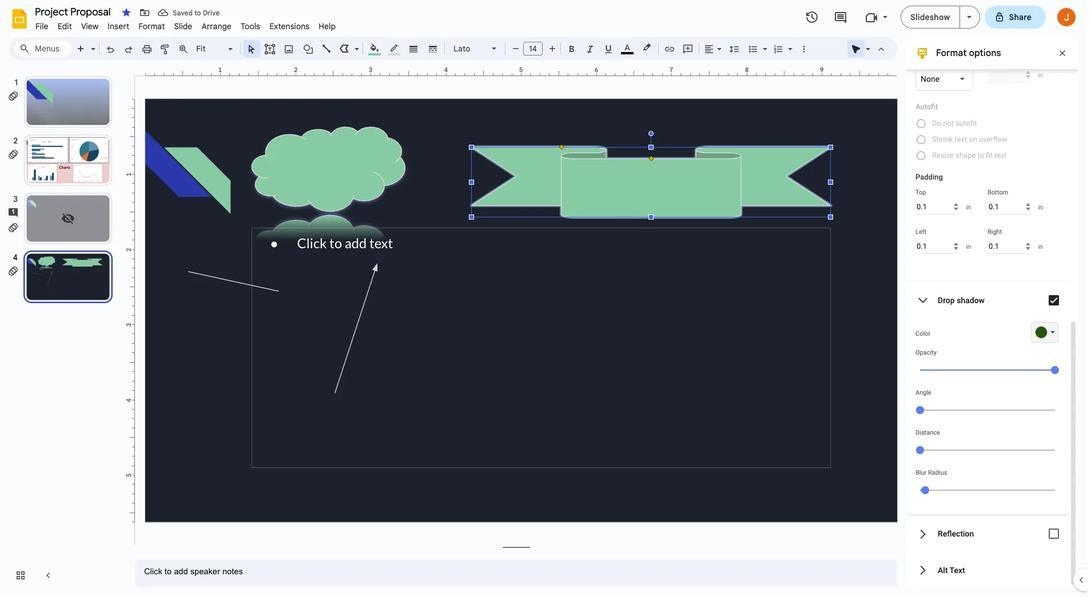 Task type: vqa. For each thing, say whether or not it's contained in the screenshot.
MENU BAR Banner
yes



Task type: locate. For each thing, give the bounding box(es) containing it.
do not autofit
[[932, 119, 977, 128]]

Right padding, measured in inches. Value must be between 0 and 2.1641 text field
[[988, 239, 1031, 254]]

arrange
[[202, 21, 232, 31]]

in for bottom
[[1039, 203, 1044, 211]]

Top padding, measured in inches. Value must be between 0 and 0.5528 text field
[[916, 199, 959, 215]]

insert
[[108, 21, 129, 31]]

bulleted list menu image
[[760, 41, 768, 45]]

menu bar
[[31, 15, 340, 34]]

line & paragraph spacing image
[[728, 41, 741, 57]]

auto fit type option group
[[916, 116, 1061, 168]]

fill color: light 2 #82c7a5, close to light cyan 1 image
[[368, 41, 381, 55]]

text right "fit"
[[995, 151, 1007, 160]]

in right bottom padding, measured in inches. value must be between 0 and 0.5528 "text field" at right top
[[1039, 203, 1044, 211]]

insert image image
[[282, 41, 295, 57]]

presentation options image
[[967, 16, 972, 18]]

not
[[943, 119, 954, 128]]

share
[[1009, 12, 1032, 22]]

format up 'none'
[[936, 47, 967, 59]]

resize shape to fit text
[[932, 151, 1007, 160]]

text
[[950, 566, 966, 575]]

top
[[916, 189, 926, 196]]

file menu item
[[31, 19, 53, 33]]

blur radius image
[[922, 486, 930, 494]]

1 horizontal spatial format
[[936, 47, 967, 59]]

Do not autofit radio
[[916, 116, 1061, 132]]

Resize shape to fit text radio
[[916, 148, 1061, 164]]

font list. lato selected. option
[[454, 41, 485, 57]]

extensions
[[270, 21, 310, 31]]

opacity
[[916, 349, 937, 356]]

blur
[[916, 469, 927, 477]]

reflection tab
[[907, 514, 1069, 553]]

radius
[[928, 469, 948, 477]]

shape image
[[302, 41, 315, 57]]

in
[[1039, 71, 1044, 79], [966, 203, 971, 211], [1039, 203, 1044, 211], [966, 243, 971, 250], [1039, 243, 1044, 250]]

angle image
[[916, 406, 924, 414]]

1 horizontal spatial to
[[978, 151, 985, 160]]

0 horizontal spatial format
[[139, 21, 165, 31]]

shadow
[[957, 296, 985, 305]]

select line image
[[352, 41, 359, 45]]

Special indent amount, measured in inches. Value must be between 0.01 and 2.0641 text field
[[988, 67, 1031, 82]]

menu bar containing file
[[31, 15, 340, 34]]

opacity slider
[[916, 356, 1060, 383]]

saved
[[173, 8, 193, 17]]

1 vertical spatial to
[[978, 151, 985, 160]]

to left "fit"
[[978, 151, 985, 160]]

autofit
[[916, 102, 938, 111]]

navigation
[[0, 65, 126, 596]]

blur radius
[[916, 469, 948, 477]]

do
[[932, 119, 942, 128]]

0 horizontal spatial to
[[194, 8, 201, 17]]

format
[[139, 21, 165, 31], [936, 47, 967, 59]]

border color: dark 2 light gray 1 image
[[388, 41, 401, 55]]

0 vertical spatial text
[[955, 135, 968, 144]]

in right right padding, measured in inches. value must be between 0 and 2.1641 text box
[[1039, 243, 1044, 250]]

overflow
[[980, 135, 1008, 144]]

in right left padding, measured in inches. value must be between 0 and 2.1641 text box
[[966, 243, 971, 250]]

slide menu item
[[170, 19, 197, 33]]

distance image
[[916, 446, 924, 454]]

saved to drive button
[[155, 5, 223, 21]]

menu bar inside the "menu bar" "banner"
[[31, 15, 340, 34]]

border dash list. line dash: solid selected. option
[[426, 41, 440, 57]]

mode and view toolbar
[[847, 37, 891, 60]]

to
[[194, 8, 201, 17], [978, 151, 985, 160]]

in for left
[[966, 243, 971, 250]]

blur radius slider
[[916, 477, 1060, 503]]

format options
[[936, 47, 1002, 59]]

Left padding, measured in inches. Value must be between 0 and 2.1641 text field
[[916, 239, 959, 254]]

1 vertical spatial format
[[936, 47, 967, 59]]

0 horizontal spatial text
[[955, 135, 968, 144]]

Bottom padding, measured in inches. Value must be between 0 and 0.5528 text field
[[988, 199, 1031, 215]]

tools menu item
[[236, 19, 265, 33]]

format left the slide menu item
[[139, 21, 165, 31]]

to left "drive"
[[194, 8, 201, 17]]

text
[[955, 135, 968, 144], [995, 151, 1007, 160]]

drop
[[938, 296, 955, 305]]

in right top padding, measured in inches. value must be between 0 and 0.5528 text box
[[966, 203, 971, 211]]

view
[[81, 21, 99, 31]]

angle slider
[[916, 396, 1060, 423]]

angle
[[916, 389, 932, 396]]

slide
[[174, 21, 192, 31]]

shrink text on overflow
[[932, 135, 1008, 144]]

format inside 'menu item'
[[139, 21, 165, 31]]

format inside section
[[936, 47, 967, 59]]

in for top
[[966, 203, 971, 211]]

right
[[988, 228, 1002, 236]]

tools
[[241, 21, 260, 31]]

bottom
[[988, 189, 1009, 196]]

text color image
[[621, 41, 634, 54]]

0 vertical spatial to
[[194, 8, 201, 17]]

shrink
[[932, 135, 953, 144]]

1 vertical spatial text
[[995, 151, 1007, 160]]

opacity image
[[1051, 366, 1059, 374]]

1 horizontal spatial text
[[995, 151, 1007, 160]]

drop shadow
[[938, 296, 985, 305]]

left
[[916, 228, 927, 236]]

text left on
[[955, 135, 968, 144]]

Zoom field
[[193, 41, 238, 57]]

0 vertical spatial format
[[139, 21, 165, 31]]



Task type: describe. For each thing, give the bounding box(es) containing it.
slideshow
[[911, 12, 951, 22]]

Toggle reflection checkbox
[[1043, 522, 1066, 545]]

Rename text field
[[31, 5, 117, 18]]

Zoom text field
[[195, 41, 227, 57]]

arrange menu item
[[197, 19, 236, 33]]

main toolbar
[[71, 0, 813, 444]]

options
[[969, 47, 1002, 59]]

help
[[319, 21, 336, 31]]

saved to drive
[[173, 8, 220, 17]]

share button
[[985, 6, 1046, 29]]

resize
[[932, 151, 954, 160]]

new slide with layout image
[[88, 41, 96, 45]]

autofit
[[956, 119, 977, 128]]

padding
[[916, 173, 943, 181]]

file
[[35, 21, 48, 31]]

lato
[[454, 43, 471, 54]]

toggle reflection image
[[1043, 522, 1066, 545]]

slideshow button
[[901, 6, 960, 29]]

alt
[[938, 566, 948, 575]]

none option
[[921, 73, 940, 85]]

none
[[921, 74, 940, 84]]

distance slider
[[916, 436, 1060, 463]]

border weight list. 1px selected. option
[[407, 41, 420, 57]]

numbered list menu image
[[785, 41, 793, 45]]

highlight color image
[[641, 41, 653, 54]]

on
[[969, 135, 978, 144]]

Font size field
[[523, 42, 547, 58]]

alt text
[[938, 566, 966, 575]]

text inside shrink text on overflow radio
[[955, 135, 968, 144]]

drive
[[203, 8, 220, 17]]

to inside radio
[[978, 151, 985, 160]]

to inside button
[[194, 8, 201, 17]]

format for format options
[[936, 47, 967, 59]]

drop shadow tab
[[907, 281, 1069, 320]]

in for right
[[1039, 243, 1044, 250]]

Shrink text on overflow radio
[[916, 132, 1061, 148]]

format options application
[[0, 0, 1088, 596]]

Font size text field
[[524, 42, 542, 55]]

navigation inside format options application
[[0, 65, 126, 596]]

Menus field
[[14, 41, 72, 57]]

live pointer settings image
[[863, 41, 871, 45]]

shape
[[956, 151, 976, 160]]

edit menu item
[[53, 19, 77, 33]]

menu bar banner
[[0, 0, 1088, 596]]

format options section
[[907, 0, 1078, 587]]

help menu item
[[314, 19, 340, 33]]

extensions menu item
[[265, 19, 314, 33]]

alt text tab
[[907, 553, 1069, 587]]

text inside resize shape to fit text radio
[[995, 151, 1007, 160]]

edit
[[58, 21, 72, 31]]

color
[[916, 330, 931, 338]]

format for format
[[139, 21, 165, 31]]

in right special indent amount, measured in inches. value must be between 0.01 and 2.0641 "text box"
[[1039, 71, 1044, 79]]

format menu item
[[134, 19, 170, 33]]

view menu item
[[77, 19, 103, 33]]

Star checkbox
[[118, 5, 134, 21]]

insert menu item
[[103, 19, 134, 33]]

fit
[[986, 151, 993, 160]]

reflection
[[938, 529, 974, 538]]

distance
[[916, 429, 940, 436]]

Toggle shadow checkbox
[[1043, 289, 1066, 312]]



